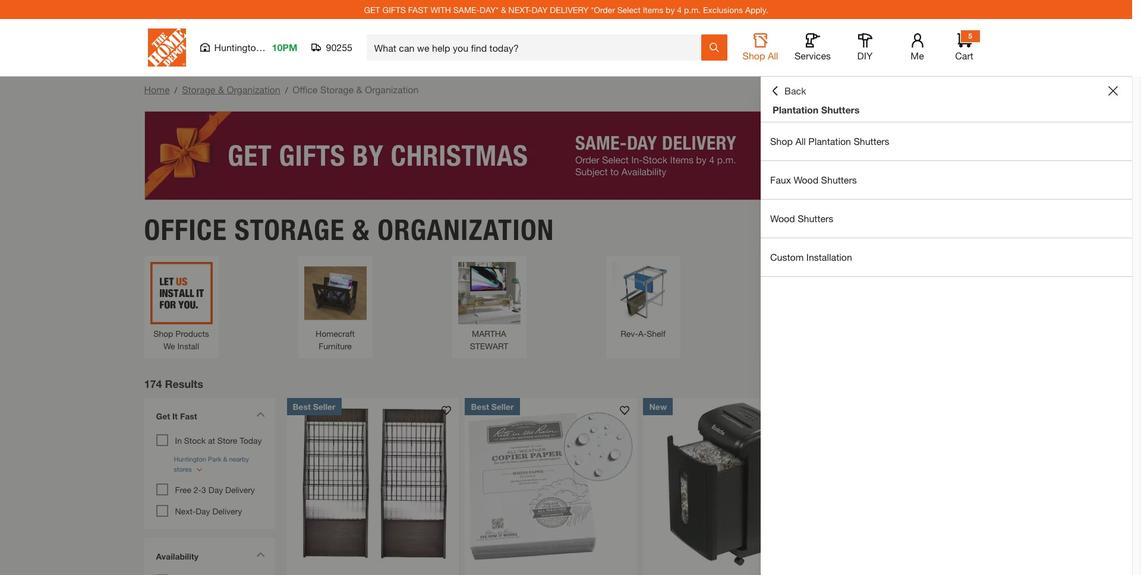 Task type: vqa. For each thing, say whether or not it's contained in the screenshot.
Products
yes



Task type: locate. For each thing, give the bounding box(es) containing it.
all up back button on the top of the page
[[768, 50, 778, 61]]

storage
[[182, 84, 215, 95], [320, 84, 354, 95], [235, 213, 345, 247]]

0 vertical spatial wood
[[794, 174, 819, 185]]

custom installation
[[770, 251, 852, 263]]

martha stewart link
[[458, 262, 520, 352]]

0 horizontal spatial /
[[174, 85, 177, 95]]

get gifts fast with same-day* & next-day delivery *order select items by 4 p.m. exclusions apply.
[[364, 4, 768, 15]]

&
[[501, 4, 506, 15], [218, 84, 224, 95], [356, 84, 362, 95], [352, 213, 370, 247]]

plantation down "plantation shutters"
[[809, 136, 851, 147]]

shop products we install
[[153, 328, 209, 351]]

0 vertical spatial shop
[[743, 50, 765, 61]]

office
[[293, 84, 318, 95], [144, 213, 227, 247]]

availability link
[[150, 544, 269, 572]]

day
[[209, 485, 223, 495], [196, 506, 210, 516]]

0 vertical spatial office
[[293, 84, 318, 95]]

get it fast
[[156, 411, 197, 421]]

1 / from the left
[[174, 85, 177, 95]]

1 horizontal spatial best
[[471, 402, 489, 412]]

feedback link image
[[1125, 201, 1141, 265]]

wood right faux
[[794, 174, 819, 185]]

shop inside shop all button
[[743, 50, 765, 61]]

1 horizontal spatial shop
[[743, 50, 765, 61]]

rev-
[[621, 328, 638, 339]]

0 horizontal spatial best seller
[[293, 402, 336, 412]]

2 best seller from the left
[[471, 402, 514, 412]]

free
[[175, 485, 191, 495]]

seller
[[313, 402, 336, 412], [491, 402, 514, 412]]

0 vertical spatial plantation
[[773, 104, 819, 115]]

0 horizontal spatial best
[[293, 402, 311, 412]]

0 vertical spatial delivery
[[225, 485, 255, 495]]

1 horizontal spatial seller
[[491, 402, 514, 412]]

2 seller from the left
[[491, 402, 514, 412]]

it
[[172, 411, 178, 421]]

delivery right the 3
[[225, 485, 255, 495]]

3
[[202, 485, 206, 495]]

wood
[[794, 174, 819, 185], [770, 213, 795, 224]]

back button
[[770, 85, 806, 97]]

0 vertical spatial day
[[209, 485, 223, 495]]

faux
[[770, 174, 791, 185]]

shutters
[[821, 104, 860, 115], [854, 136, 890, 147], [821, 174, 857, 185], [798, 213, 834, 224]]

rev-a-shelf link
[[612, 262, 674, 340]]

plantation shutters
[[773, 104, 860, 115]]

shop products we install image
[[150, 262, 213, 324]]

apply.
[[745, 4, 768, 15]]

homecraft furniture image
[[304, 262, 366, 324]]

cart 5
[[955, 32, 974, 61]]

park
[[264, 42, 283, 53]]

1 vertical spatial shop
[[770, 136, 793, 147]]

shop all button
[[742, 33, 780, 62]]

martha stewart
[[470, 328, 508, 351]]

1 best from the left
[[293, 402, 311, 412]]

all
[[768, 50, 778, 61], [796, 136, 806, 147]]

1 horizontal spatial all
[[796, 136, 806, 147]]

2 best from the left
[[471, 402, 489, 412]]

diy
[[858, 50, 873, 61]]

wood down faux
[[770, 213, 795, 224]]

1 horizontal spatial /
[[285, 85, 288, 95]]

wooden free standing 6-tier display literature brochure magazine rack in black (2-pack) image
[[287, 398, 459, 570]]

2 vertical spatial shop
[[153, 328, 173, 339]]

day down the 3
[[196, 506, 210, 516]]

in
[[175, 435, 182, 446]]

2-
[[194, 485, 202, 495]]

1 vertical spatial all
[[796, 136, 806, 147]]

0 horizontal spatial all
[[768, 50, 778, 61]]

/
[[174, 85, 177, 95], [285, 85, 288, 95]]

1 vertical spatial plantation
[[809, 136, 851, 147]]

items
[[643, 4, 664, 15]]

all inside shop all button
[[768, 50, 778, 61]]

shop up we
[[153, 328, 173, 339]]

shop all plantation shutters link
[[761, 122, 1132, 161]]

shop for shop all plantation shutters
[[770, 136, 793, 147]]

fast
[[180, 411, 197, 421]]

plantation down back
[[773, 104, 819, 115]]

delivery down free 2-3 day delivery
[[213, 506, 242, 516]]

0 horizontal spatial shop
[[153, 328, 173, 339]]

shop inside shop products we install
[[153, 328, 173, 339]]

shop
[[743, 50, 765, 61], [770, 136, 793, 147], [153, 328, 173, 339]]

2 / from the left
[[285, 85, 288, 95]]

organization
[[227, 84, 280, 95], [365, 84, 419, 95], [378, 213, 554, 247]]

best
[[293, 402, 311, 412], [471, 402, 489, 412]]

faux wood shutters
[[770, 174, 857, 185]]

homecraft furniture
[[316, 328, 355, 351]]

huntington
[[214, 42, 261, 53]]

shop down apply.
[[743, 50, 765, 61]]

menu
[[761, 122, 1132, 277]]

1 vertical spatial wood
[[770, 213, 795, 224]]

174
[[144, 377, 162, 390]]

0 vertical spatial all
[[768, 50, 778, 61]]

shop up faux
[[770, 136, 793, 147]]

shop for shop all
[[743, 50, 765, 61]]

1 vertical spatial office
[[144, 213, 227, 247]]

seller for "wooden free standing 6-tier display literature brochure magazine rack in black (2-pack)" image
[[313, 402, 336, 412]]

shelf
[[647, 328, 666, 339]]

all for shop all
[[768, 50, 778, 61]]

gifts
[[383, 4, 406, 15]]

best seller
[[293, 402, 336, 412], [471, 402, 514, 412]]

martha
[[472, 328, 506, 339]]

2 horizontal spatial shop
[[770, 136, 793, 147]]

rev-a-shelf
[[621, 328, 666, 339]]

the home depot logo image
[[148, 29, 186, 67]]

1 horizontal spatial best seller
[[471, 402, 514, 412]]

install
[[177, 341, 199, 351]]

best seller for "wooden free standing 6-tier display literature brochure magazine rack in black (2-pack)" image
[[293, 402, 336, 412]]

1 best seller from the left
[[293, 402, 336, 412]]

174 results
[[144, 377, 203, 390]]

1 seller from the left
[[313, 402, 336, 412]]

back
[[785, 85, 806, 96]]

all inside shop all plantation shutters "link"
[[796, 136, 806, 147]]

fast
[[408, 4, 428, 15]]

/ down 10pm
[[285, 85, 288, 95]]

1 vertical spatial delivery
[[213, 506, 242, 516]]

delivery
[[225, 485, 255, 495], [213, 506, 242, 516]]

day right the 3
[[209, 485, 223, 495]]

/ right home link
[[174, 85, 177, 95]]

0 horizontal spatial seller
[[313, 402, 336, 412]]

all down "plantation shutters"
[[796, 136, 806, 147]]

shop inside shop all plantation shutters "link"
[[770, 136, 793, 147]]

in stock at store today
[[175, 435, 262, 446]]

office supplies image
[[920, 262, 982, 324]]

drawer close image
[[1109, 86, 1118, 96]]



Task type: describe. For each thing, give the bounding box(es) containing it.
home link
[[144, 84, 170, 95]]

at
[[208, 435, 215, 446]]

furniture
[[319, 341, 352, 351]]

services
[[795, 50, 831, 61]]

home / storage & organization / office storage & organization
[[144, 84, 419, 95]]

best for "wooden free standing 6-tier display literature brochure magazine rack in black (2-pack)" image
[[293, 402, 311, 412]]

shop all
[[743, 50, 778, 61]]

*order
[[591, 4, 615, 15]]

shop products we install link
[[150, 262, 213, 352]]

select
[[617, 4, 641, 15]]

stewart
[[470, 341, 508, 351]]

me button
[[899, 33, 937, 62]]

rev a shelf image
[[612, 262, 674, 324]]

cart
[[955, 50, 974, 61]]

all for shop all plantation shutters
[[796, 136, 806, 147]]

custom
[[770, 251, 804, 263]]

1 vertical spatial day
[[196, 506, 210, 516]]

huntington park
[[214, 42, 283, 53]]

p.m.
[[684, 4, 701, 15]]

store
[[217, 435, 237, 446]]

wall mounted image
[[766, 262, 828, 324]]

90255
[[326, 42, 353, 53]]

1 horizontal spatial office
[[293, 84, 318, 95]]

martha stewart image
[[458, 262, 520, 324]]

next-
[[509, 4, 532, 15]]

get
[[156, 411, 170, 421]]

delivery
[[550, 4, 589, 15]]

wood shutters link
[[761, 200, 1132, 238]]

sponsored banner image
[[144, 111, 988, 200]]

products
[[176, 328, 209, 339]]

shutters inside "link"
[[854, 136, 890, 147]]

What can we help you find today? search field
[[374, 35, 701, 60]]

day*
[[480, 4, 499, 15]]

same-
[[453, 4, 480, 15]]

all-weather 8-1/2 in. x 11 in. 20 lbs. bulk copier paper, white (500-sheet pack) image
[[465, 398, 638, 570]]

30 l/7.9 gal. paper shredder cross cut document shredder for credit card/cd/junk mail shredder for office home image
[[643, 398, 816, 570]]

homecraft
[[316, 328, 355, 339]]

plantation inside "link"
[[809, 136, 851, 147]]

best seller for all-weather 8-1/2 in. x 11 in. 20 lbs. bulk copier paper, white (500-sheet pack) image on the bottom of page
[[471, 402, 514, 412]]

5
[[968, 32, 972, 40]]

next-day delivery
[[175, 506, 242, 516]]

90255 button
[[312, 42, 353, 54]]

wood shutters
[[770, 213, 834, 224]]

with
[[430, 4, 451, 15]]

faux wood shutters link
[[761, 161, 1132, 199]]

today
[[240, 435, 262, 446]]

availability
[[156, 551, 199, 561]]

new
[[649, 402, 667, 412]]

homecraft furniture link
[[304, 262, 366, 352]]

a-
[[638, 328, 647, 339]]

by
[[666, 4, 675, 15]]

10pm
[[272, 42, 298, 53]]

we
[[163, 341, 175, 351]]

next-
[[175, 506, 196, 516]]

stock
[[184, 435, 206, 446]]

custom installation link
[[761, 238, 1132, 276]]

exclusions
[[703, 4, 743, 15]]

menu containing shop all plantation shutters
[[761, 122, 1132, 277]]

me
[[911, 50, 924, 61]]

shop for shop products we install
[[153, 328, 173, 339]]

free 2-3 day delivery
[[175, 485, 255, 495]]

in stock at store today link
[[175, 435, 262, 446]]

results
[[165, 377, 203, 390]]

get
[[364, 4, 380, 15]]

next-day delivery link
[[175, 506, 242, 516]]

best for all-weather 8-1/2 in. x 11 in. 20 lbs. bulk copier paper, white (500-sheet pack) image on the bottom of page
[[471, 402, 489, 412]]

0 horizontal spatial office
[[144, 213, 227, 247]]

office storage & organization
[[144, 213, 554, 247]]

shop all plantation shutters
[[770, 136, 890, 147]]

seller for all-weather 8-1/2 in. x 11 in. 20 lbs. bulk copier paper, white (500-sheet pack) image on the bottom of page
[[491, 402, 514, 412]]

home
[[144, 84, 170, 95]]

day
[[532, 4, 548, 15]]

diy button
[[846, 33, 884, 62]]

free 2-3 day delivery link
[[175, 485, 255, 495]]

services button
[[794, 33, 832, 62]]

storage & organization link
[[182, 84, 280, 95]]

get it fast link
[[150, 404, 269, 431]]

installation
[[807, 251, 852, 263]]

4
[[677, 4, 682, 15]]



